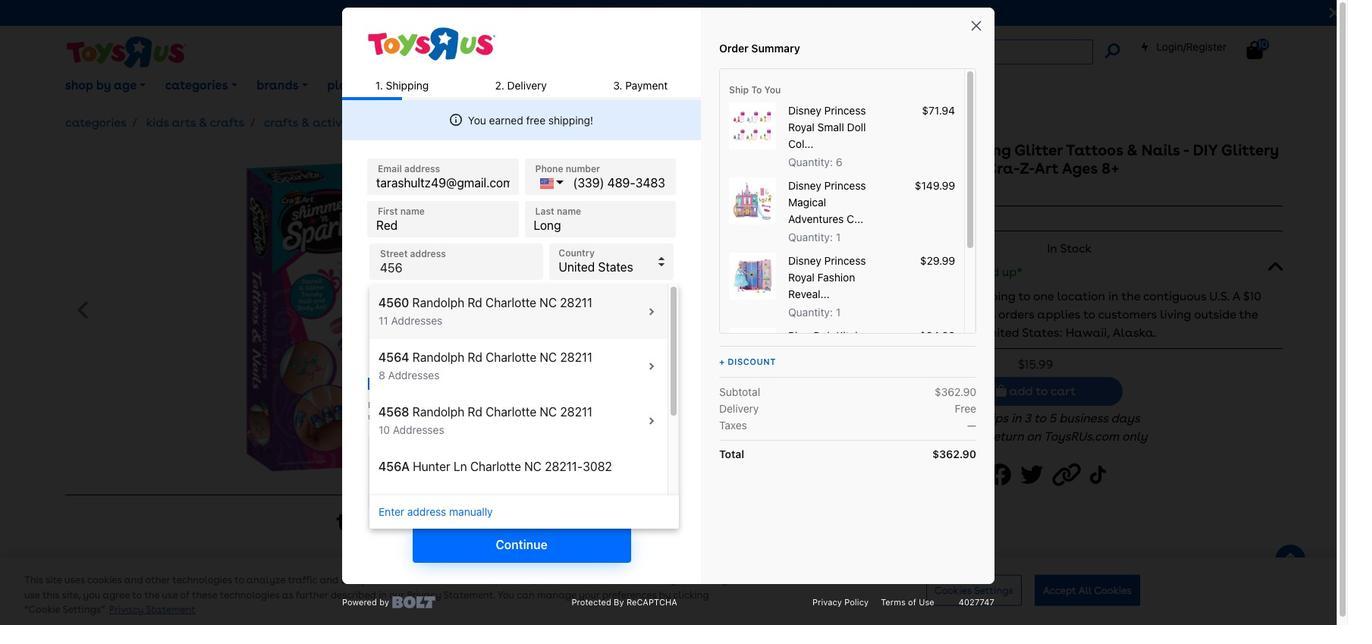Task type: vqa. For each thing, say whether or not it's contained in the screenshot.
Enter Keyword Or Item No. search box
no



Task type: locate. For each thing, give the bounding box(es) containing it.
orders up standard
[[913, 265, 949, 279]]

to left analyze
[[235, 575, 244, 586]]

add to cart
[[1007, 384, 1076, 398]]

and up agree
[[124, 575, 143, 586]]

the up customers
[[1122, 289, 1140, 303]]

to right agree
[[132, 589, 142, 601]]

1 cookies from the left
[[934, 584, 972, 596]]

2 vertical spatial in
[[379, 589, 387, 601]]

location
[[1057, 289, 1105, 303]]

0 horizontal spatial the
[[144, 589, 160, 601]]

tiktok image
[[1090, 458, 1110, 493]]

in down personalize
[[379, 589, 387, 601]]

1 horizontal spatial use
[[162, 589, 178, 601]]

cart
[[1051, 384, 1076, 398]]

technologies down analyze
[[220, 589, 280, 601]]

2 horizontal spatial on
[[1027, 430, 1041, 444]]

to right continuing
[[730, 575, 740, 586]]

None search field
[[387, 39, 1093, 64]]

nail
[[789, 159, 820, 178]]

shipping
[[825, 265, 875, 279]]

1 horizontal spatial applies
[[1037, 307, 1080, 322]]

up
[[449, 78, 464, 93]]

cra- right :
[[833, 185, 860, 200]]

shopping bag image for the "add to cart" button
[[996, 385, 1007, 397]]

1 vertical spatial orders
[[998, 307, 1034, 322]]

0 horizontal spatial privacy
[[109, 604, 144, 616]]

0 vertical spatial our
[[561, 575, 576, 586]]

0 vertical spatial cra-
[[986, 159, 1020, 178]]

stock
[[1060, 241, 1092, 256]]

other
[[145, 575, 170, 586]]

cookies settings
[[934, 584, 1013, 596]]

shopping bag image inside the "add to cart" button
[[996, 385, 1007, 397]]

cookies right the all
[[1094, 584, 1132, 596]]

to right 3
[[1034, 411, 1046, 426]]

free
[[546, 5, 574, 20]]

you
[[498, 589, 514, 601]]

site,
[[62, 589, 81, 601]]

1 vertical spatial contiguous
[[915, 325, 979, 340]]

shopping bag image left add
[[996, 385, 1007, 397]]

all
[[1079, 584, 1092, 596]]

the
[[1122, 289, 1140, 303], [1239, 307, 1258, 322], [144, 589, 160, 601]]

to right add
[[1036, 384, 1048, 398]]

a
[[918, 211, 926, 225]]

eligible
[[924, 430, 967, 444]]

copy a link to shimmer 'n sparkle: sparkling glitter tattoos & nails - diy glittery nail & body art creations, cra-z-art ages 8+ image
[[1052, 458, 1085, 493]]

improve
[[522, 575, 559, 586]]

1 horizontal spatial shopping bag image
[[1247, 41, 1263, 59]]

shopping bag image
[[1247, 41, 1263, 59], [996, 385, 1007, 397]]

1 horizontal spatial in
[[1011, 411, 1021, 426]]

0 horizontal spatial z-
[[860, 185, 872, 200]]

agree
[[103, 589, 130, 601]]

z- left ages
[[1020, 159, 1035, 178]]

0 vertical spatial privacy
[[407, 589, 441, 601]]

sparkling
[[939, 141, 1011, 159]]

sites
[[578, 575, 600, 586]]

0 horizontal spatial applies
[[848, 289, 892, 303]]

on left all
[[877, 265, 892, 279]]

toys
[[443, 507, 495, 536]]

arts
[[172, 115, 196, 130]]

2 vertical spatial on
[[1027, 430, 1041, 444]]

:
[[827, 185, 830, 200]]

privacy down content
[[407, 589, 441, 601]]

1 vertical spatial shopping bag image
[[996, 385, 1007, 397]]

this
[[42, 589, 60, 601]]

kids arts & crafts
[[146, 115, 245, 130]]

5
[[1049, 411, 1056, 426]]

1 vertical spatial on
[[926, 307, 940, 322]]

standard
[[909, 289, 964, 303]]

0 horizontal spatial use
[[24, 589, 40, 601]]

1 horizontal spatial cookies
[[1094, 584, 1132, 596]]

1 horizontal spatial privacy
[[407, 589, 441, 601]]

& left the activities
[[301, 115, 310, 130]]

can
[[517, 589, 535, 601]]

1 horizontal spatial contiguous
[[1143, 289, 1206, 303]]

0 horizontal spatial our
[[389, 589, 404, 601]]

'n
[[856, 141, 870, 159]]

sparkle:
[[873, 141, 935, 159]]

cookies settings button
[[926, 575, 1022, 606]]

login/register button
[[1140, 39, 1227, 55]]

0 horizontal spatial in
[[379, 589, 387, 601]]

uses
[[64, 575, 85, 586]]

2 vertical spatial the
[[144, 589, 160, 601]]

shipping down *offer
[[813, 307, 862, 322]]

1 horizontal spatial on
[[926, 307, 940, 322]]

this
[[24, 575, 43, 586]]

2 horizontal spatial in
[[1108, 289, 1119, 303]]

on
[[877, 265, 892, 279], [926, 307, 940, 322], [1027, 430, 1041, 444]]

&
[[199, 115, 207, 130], [301, 115, 310, 130], [1127, 141, 1138, 159], [823, 159, 834, 178]]

0 horizontal spatial shipping
[[813, 307, 862, 322]]

1 horizontal spatial cra-
[[986, 159, 1020, 178]]

1 horizontal spatial the
[[1122, 289, 1140, 303]]

1 vertical spatial shipping
[[813, 307, 862, 322]]

1 vertical spatial our
[[389, 589, 404, 601]]

customers
[[1098, 307, 1157, 322]]

1 vertical spatial in
[[1011, 411, 1021, 426]]

in left 3
[[1011, 411, 1021, 426]]

technologies up 'these'
[[172, 575, 232, 586]]

only
[[1122, 430, 1147, 444]]

review
[[929, 211, 964, 225]]

1 vertical spatial technologies
[[220, 589, 280, 601]]

the up privacy statement link
[[144, 589, 160, 601]]

1 horizontal spatial orders
[[998, 307, 1034, 322]]

0 horizontal spatial orders
[[913, 265, 949, 279]]

applies up the surcharge
[[848, 289, 892, 303]]

applies
[[848, 289, 892, 303], [1037, 307, 1080, 322]]

ages
[[1062, 159, 1098, 178]]

0 vertical spatial z-
[[1020, 159, 1035, 178]]

0 horizontal spatial on
[[877, 265, 892, 279]]

and up you
[[500, 575, 519, 586]]

art
[[878, 159, 902, 178], [1035, 159, 1058, 178], [872, 185, 890, 200]]

our up manage
[[561, 575, 576, 586]]

art up write
[[872, 185, 890, 200]]

use,
[[341, 575, 359, 586]]

0 vertical spatial shopping bag image
[[1247, 41, 1263, 59]]

return
[[989, 430, 1024, 444]]

crafts right arts on the top of the page
[[210, 115, 245, 130]]

in
[[1108, 289, 1119, 303], [1011, 411, 1021, 426], [379, 589, 387, 601]]

on down 3
[[1027, 430, 1041, 444]]

contiguous down domestic
[[915, 325, 979, 340]]

0 vertical spatial shipping
[[967, 289, 1016, 303]]

and up the statement.
[[457, 575, 476, 586]]

the down $10
[[1239, 307, 1258, 322]]

add
[[1009, 384, 1033, 398]]

1 vertical spatial z-
[[860, 185, 872, 200]]

email sign-up menu bar
[[55, 59, 1348, 112]]

cookies left 'settings'
[[934, 584, 972, 596]]

shopping bag image for 10 link
[[1247, 41, 1263, 59]]

shopping bag image right login/register
[[1247, 41, 1263, 59]]

nails
[[1141, 141, 1180, 159]]

of
[[180, 589, 190, 601]]

a
[[1232, 289, 1240, 303]]

united
[[982, 325, 1019, 340]]

the inside this site uses cookies and other technologies to analyze traffic and use, personalize content and ads, and improve our sites and services. by continuing to use this site, you agree to the use of these technologies as further described in our privacy statement. you can manage your preferences by clicking "cookie settings"
[[144, 589, 160, 601]]

contiguous up living
[[1143, 289, 1206, 303]]

shipping up domestic
[[967, 289, 1016, 303]]

to
[[894, 289, 906, 303], [1018, 289, 1030, 303], [1083, 307, 1095, 322], [1036, 384, 1048, 398], [1034, 411, 1046, 426], [235, 575, 244, 586], [730, 575, 740, 586], [132, 589, 142, 601]]

shopping bag image inside 10 link
[[1247, 41, 1263, 59]]

by
[[665, 575, 676, 586]]

privacy down agree
[[109, 604, 144, 616]]

usually ships in 3 to 5 business days eligible for return on toysrus.com only
[[924, 411, 1147, 444]]

ships
[[979, 411, 1008, 426]]

art left ages
[[1035, 159, 1058, 178]]

z- down body
[[860, 185, 872, 200]]

our down personalize
[[389, 589, 404, 601]]

in up customers
[[1108, 289, 1119, 303]]

and left the use,
[[320, 575, 339, 586]]

privacy
[[407, 589, 441, 601], [109, 604, 144, 616]]

0 horizontal spatial crafts
[[210, 115, 245, 130]]

alaska.
[[1113, 325, 1156, 340]]

cra- right creations,
[[986, 159, 1020, 178]]

national geographic light up air rockets image
[[115, 558, 177, 625]]

0 vertical spatial orders
[[913, 265, 949, 279]]

1 horizontal spatial crafts
[[264, 115, 298, 130]]

1 vertical spatial the
[[1239, 307, 1258, 322]]

-
[[1183, 141, 1189, 159]]

share shimmer 'n sparkle: sparkling glitter tattoos & nails - diy glittery nail & body art creations, cra-z-art ages 8+ on facebook image
[[989, 458, 1016, 493]]

u.s.
[[1210, 289, 1230, 303]]

free shipping for orders over $49!
[[546, 5, 771, 20]]

use up statement at the left bottom
[[162, 589, 178, 601]]

1 vertical spatial cra-
[[833, 185, 860, 200]]

on inside *offer applies to standard shipping to one location in the contiguous u.s. a $10 shipping surcharge on domestic orders applies to customers living outside the contiguous united states: hawaii, alaska.
[[926, 307, 940, 322]]

your
[[579, 589, 600, 601]]

use down the this
[[24, 589, 40, 601]]

cookies
[[934, 584, 972, 596], [1094, 584, 1132, 596]]

0 horizontal spatial cookies
[[934, 584, 972, 596]]

statement.
[[444, 589, 495, 601]]

privacy statement link
[[109, 604, 196, 616]]

business
[[1059, 411, 1108, 426]]

2 cookies from the left
[[1094, 584, 1132, 596]]

and left up*
[[976, 265, 999, 279]]

accept
[[1043, 584, 1076, 596]]

orders up united
[[998, 307, 1034, 322]]

1 use from the left
[[24, 589, 40, 601]]

8+
[[1102, 159, 1120, 178]]

orders
[[661, 5, 708, 20]]

*offer applies to standard shipping to one location in the contiguous u.s. a $10 shipping surcharge on domestic orders applies to customers living outside the contiguous united states: hawaii, alaska.
[[810, 289, 1261, 340]]

1 horizontal spatial our
[[561, 575, 576, 586]]

0 vertical spatial applies
[[848, 289, 892, 303]]

creations,
[[906, 159, 982, 178]]

& right arts on the top of the page
[[199, 115, 207, 130]]

10 link
[[1247, 39, 1278, 60]]

in inside *offer applies to standard shipping to one location in the contiguous u.s. a $10 shipping surcharge on domestic orders applies to customers living outside the contiguous united states: hawaii, alaska.
[[1108, 289, 1119, 303]]

on down standard
[[926, 307, 940, 322]]

applies down the one
[[1037, 307, 1080, 322]]

0 horizontal spatial shopping bag image
[[996, 385, 1007, 397]]

crafts left the activities
[[264, 115, 298, 130]]

0 vertical spatial on
[[877, 265, 892, 279]]

email sign-up
[[383, 78, 464, 93]]

0 vertical spatial in
[[1108, 289, 1119, 303]]

2 horizontal spatial the
[[1239, 307, 1258, 322]]

2-player laser tag handtank starter set with lights and sound effects image
[[654, 558, 716, 625]]



Task type: describe. For each thing, give the bounding box(es) containing it.
you
[[83, 589, 100, 601]]

crafts & activities
[[264, 115, 366, 130]]

$49
[[952, 265, 973, 279]]

settings
[[974, 584, 1013, 596]]

by
[[659, 589, 671, 601]]

& up :
[[823, 159, 834, 178]]

and inside free shipping on all orders $49 and up* dropdown button
[[976, 265, 999, 279]]

trending
[[337, 507, 437, 536]]

further
[[296, 589, 328, 601]]

& right 8+
[[1127, 141, 1138, 159]]

to up hawaii,
[[1083, 307, 1095, 322]]

$15.99
[[1018, 357, 1053, 371]]

accept all cookies button
[[1035, 575, 1140, 606]]

analyze
[[247, 575, 285, 586]]

manage
[[537, 589, 577, 601]]

orders inside *offer applies to standard shipping to one location in the contiguous u.s. a $10 shipping surcharge on domestic orders applies to customers living outside the contiguous united states: hawaii, alaska.
[[998, 307, 1034, 322]]

categories link
[[65, 115, 127, 130]]

availability:
[[800, 241, 871, 256]]

trending toys
[[337, 507, 495, 536]]

2 crafts from the left
[[264, 115, 298, 130]]

categories
[[65, 115, 127, 130]]

write
[[886, 211, 915, 225]]

privacy statement
[[109, 604, 196, 616]]

over
[[711, 5, 743, 20]]

continuing
[[679, 575, 728, 586]]

world of super mario nintendo 2.5" deluxe toad house playset image
[[474, 558, 537, 625]]

activities
[[312, 115, 366, 130]]

free shipping on all orders $49 and up*
[[798, 265, 1023, 279]]

email sign-up link
[[374, 67, 473, 105]]

add to cart button
[[949, 377, 1123, 406]]

login/register
[[1156, 40, 1227, 53]]

one
[[1033, 289, 1054, 303]]

closeout! monopoly travel world tour board game image
[[295, 558, 357, 625]]

toysrus.com
[[1044, 430, 1119, 444]]

$10
[[1243, 289, 1261, 303]]

0 vertical spatial contiguous
[[1143, 289, 1206, 303]]

tattoos
[[1066, 141, 1123, 159]]

days
[[1111, 411, 1140, 426]]

$49!
[[746, 5, 771, 20]]

1 horizontal spatial shipping
[[967, 289, 1016, 303]]

write a review button
[[886, 211, 964, 225]]

for
[[970, 430, 986, 444]]

in inside this site uses cookies and other technologies to analyze traffic and use, personalize content and ads, and improve our sites and services. by continuing to use this site, you agree to the use of these technologies as further described in our privacy statement. you can manage your preferences by clicking "cookie settings"
[[379, 589, 387, 601]]

0 vertical spatial technologies
[[172, 575, 232, 586]]

usually
[[931, 411, 976, 426]]

glittery
[[1221, 141, 1279, 159]]

traffic
[[288, 575, 317, 586]]

shipping
[[577, 5, 631, 20]]

domestic
[[943, 307, 996, 322]]

kids
[[146, 115, 169, 130]]

orders inside dropdown button
[[913, 265, 949, 279]]

brand
[[789, 185, 824, 200]]

toys r us image
[[65, 35, 187, 70]]

in stock
[[1047, 241, 1092, 256]]

diy
[[1193, 141, 1218, 159]]

in inside usually ships in 3 to 5 business days eligible for return on toysrus.com only
[[1011, 411, 1021, 426]]

1 crafts from the left
[[210, 115, 245, 130]]

free shipping on all orders $49 and up* button
[[789, 255, 1283, 288]]

2 use from the left
[[162, 589, 178, 601]]

0 horizontal spatial cra-
[[833, 185, 860, 200]]

0 vertical spatial the
[[1122, 289, 1140, 303]]

body
[[838, 159, 875, 178]]

preferences
[[602, 589, 657, 601]]

kids arts & crafts link
[[146, 115, 245, 130]]

on inside usually ships in 3 to 5 business days eligible for return on toysrus.com only
[[1027, 430, 1041, 444]]

privacy inside this site uses cookies and other technologies to analyze traffic and use, personalize content and ads, and improve our sites and services. by continuing to use this site, you agree to the use of these technologies as further described in our privacy statement. you can manage your preferences by clicking "cookie settings"
[[407, 589, 441, 601]]

close button image
[[1329, 5, 1340, 21]]

for
[[634, 5, 658, 20]]

sign-
[[419, 78, 449, 93]]

personalize
[[362, 575, 416, 586]]

these
[[192, 589, 217, 601]]

*offer
[[810, 289, 846, 303]]

settings"
[[63, 604, 105, 616]]

free
[[798, 265, 822, 279]]

0 horizontal spatial contiguous
[[915, 325, 979, 340]]

1 vertical spatial privacy
[[109, 604, 144, 616]]

to up the surcharge
[[894, 289, 906, 303]]

ads,
[[478, 575, 498, 586]]

1 horizontal spatial z-
[[1020, 159, 1035, 178]]

1 vertical spatial applies
[[1037, 307, 1080, 322]]

crafts & activities link
[[264, 115, 366, 130]]

as
[[282, 589, 293, 601]]

this icon serves as a link to download the essential accessibility assistive technology app for individuals with physical disabilities. it is featured as part of our commitment to diversity and inclusion. image
[[483, 78, 529, 95]]

share a link to shimmer 'n sparkle: sparkling glitter tattoos & nails - diy glittery nail & body art creations, cra-z-art ages 8+ on twitter image
[[1021, 458, 1048, 493]]

shimmer 'n sparkle: sparkling glitter tattoos & nails - diy glittery nail & body art creations, cra-z-art ages 8+ image number null image
[[245, 141, 586, 483]]

to inside usually ships in 3 to 5 business days eligible for return on toysrus.com only
[[1034, 411, 1046, 426]]

art right ''n'
[[878, 159, 902, 178]]

living
[[1160, 307, 1191, 322]]

free shipping for orders over $49! link
[[546, 5, 771, 20]]

to left the one
[[1018, 289, 1030, 303]]

brand : cra-z-art link
[[789, 184, 890, 202]]

and right sites
[[602, 575, 621, 586]]

create a pinterest pin for shimmer 'n sparkle: sparkling glitter tattoos & nails - diy glittery nail & body art creations, cra-z-art ages 8+ image
[[958, 458, 984, 493]]

glitter
[[1014, 141, 1063, 159]]

on inside dropdown button
[[877, 265, 892, 279]]

this site uses cookies and other technologies to analyze traffic and use, personalize content and ads, and improve our sites and services. by continuing to use this site, you agree to the use of these technologies as further described in our privacy statement. you can manage your preferences by clicking "cookie settings"
[[24, 575, 740, 616]]

up*
[[1002, 265, 1023, 279]]

to inside the "add to cart" button
[[1036, 384, 1048, 398]]

described
[[330, 589, 376, 601]]

in
[[1047, 241, 1057, 256]]

clicking
[[673, 589, 709, 601]]

surcharge
[[865, 307, 923, 322]]



